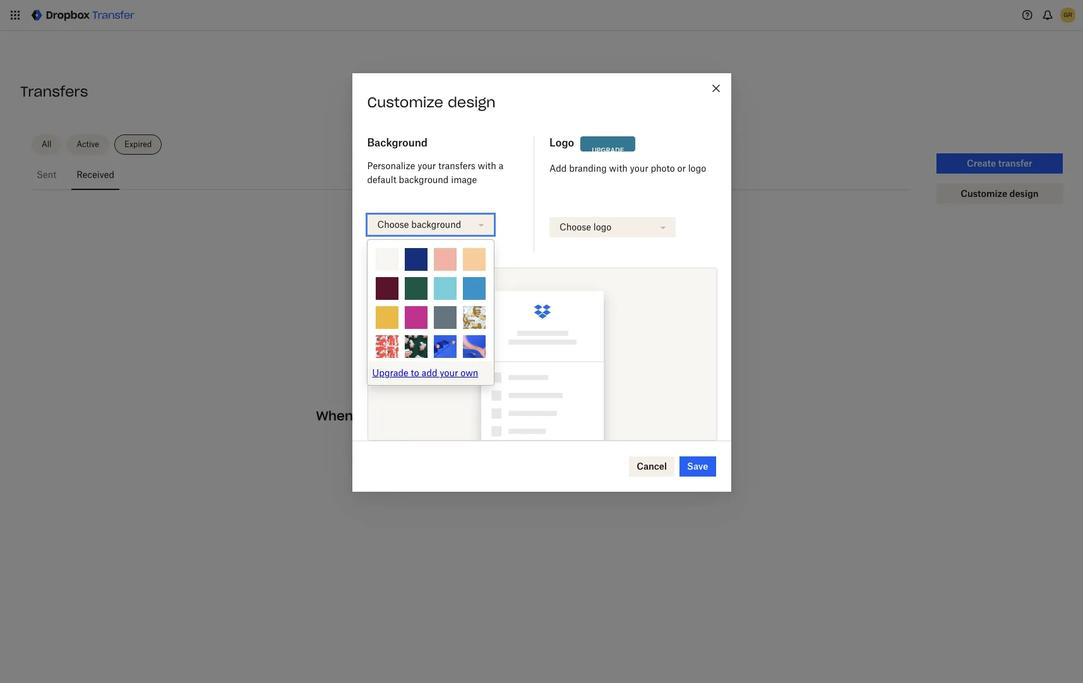 Task type: locate. For each thing, give the bounding box(es) containing it.
upgrade
[[592, 147, 624, 154], [372, 368, 409, 378]]

choose inside choose logo dropdown button
[[560, 222, 591, 233]]

choose background
[[377, 219, 461, 230]]

your inside 'menu'
[[440, 368, 458, 378]]

your
[[418, 161, 436, 171], [630, 163, 649, 174], [440, 368, 458, 378], [389, 441, 408, 452]]

transfers
[[438, 161, 475, 171], [410, 441, 447, 452]]

you up once
[[357, 408, 381, 424]]

0 vertical spatial background
[[399, 174, 449, 185]]

choose down branding
[[560, 222, 591, 233]]

0 vertical spatial logo
[[688, 163, 706, 174]]

upgrade left to
[[372, 368, 409, 378]]

choose background button
[[365, 213, 496, 237]]

your right personalize
[[418, 161, 436, 171]]

choose for choose background
[[377, 219, 409, 230]]

a right the receive
[[437, 408, 445, 424]]

when
[[316, 408, 353, 424]]

received
[[77, 169, 114, 180]]

all
[[42, 140, 51, 149]]

0 vertical spatial you
[[357, 408, 381, 424]]

background down the personalize your transfers with a default background image at the top
[[411, 219, 461, 230]]

background
[[399, 174, 449, 185], [411, 219, 461, 230]]

transfers inside the personalize your transfers with a default background image
[[438, 161, 475, 171]]

transfers left expire,
[[410, 441, 447, 452]]

choose
[[377, 219, 409, 230], [560, 222, 591, 233]]

upgrade to add your own menu
[[367, 240, 494, 385]]

personalize
[[367, 161, 415, 171]]

1 vertical spatial transfers
[[410, 441, 447, 452]]

your right once
[[389, 441, 408, 452]]

transfers
[[20, 83, 88, 100]]

1 vertical spatial a
[[437, 408, 445, 424]]

with
[[478, 161, 496, 171], [609, 163, 628, 174]]

1 vertical spatial logo
[[594, 222, 612, 233]]

logo right or
[[688, 163, 706, 174]]

1 horizontal spatial upgrade
[[592, 147, 624, 154]]

background down personalize
[[399, 174, 449, 185]]

0 vertical spatial transfers
[[438, 161, 475, 171]]

0 horizontal spatial you
[[357, 408, 381, 424]]

once your transfers expire, you can find them here.
[[364, 441, 577, 452]]

sent
[[37, 169, 56, 180]]

0 vertical spatial upgrade
[[592, 147, 624, 154]]

find
[[514, 441, 530, 452]]

upgrade up add branding with your photo or logo
[[592, 147, 624, 154]]

0 horizontal spatial a
[[437, 408, 445, 424]]

transfers up 'image'
[[438, 161, 475, 171]]

1 vertical spatial upgrade
[[372, 368, 409, 378]]

a
[[499, 161, 504, 171], [437, 408, 445, 424]]

your right the add
[[440, 368, 458, 378]]

1 horizontal spatial choose
[[560, 222, 591, 233]]

own
[[461, 368, 478, 378]]

choose logo
[[560, 222, 612, 233]]

logo
[[550, 137, 574, 149]]

all button
[[32, 135, 61, 155]]

logo
[[688, 163, 706, 174], [594, 222, 612, 233]]

to
[[411, 368, 419, 378]]

transfers for expire,
[[410, 441, 447, 452]]

upgrade button
[[581, 137, 636, 161]]

can
[[497, 441, 512, 452]]

logo down branding
[[594, 222, 612, 233]]

1 horizontal spatial you
[[479, 441, 494, 452]]

active button
[[67, 135, 109, 155]]

them
[[533, 441, 554, 452]]

a inside the personalize your transfers with a default background image
[[499, 161, 504, 171]]

choose down default
[[377, 219, 409, 230]]

save button
[[680, 457, 716, 477]]

0 horizontal spatial with
[[478, 161, 496, 171]]

background inside popup button
[[411, 219, 461, 230]]

0 horizontal spatial upgrade
[[372, 368, 409, 378]]

upgrade inside 'logo upgrade'
[[592, 147, 624, 154]]

logo upgrade
[[550, 137, 624, 154]]

add
[[550, 163, 567, 174]]

with inside the personalize your transfers with a default background image
[[478, 161, 496, 171]]

0 horizontal spatial logo
[[594, 222, 612, 233]]

0 horizontal spatial choose
[[377, 219, 409, 230]]

1 vertical spatial you
[[479, 441, 494, 452]]

when you receive a transfer, it will appear here
[[316, 408, 626, 424]]

personalize your transfers with a default background image
[[367, 161, 504, 185]]

will
[[520, 408, 541, 424]]

transfer,
[[449, 408, 504, 424]]

expired button
[[114, 135, 162, 155]]

choose inside choose background popup button
[[377, 219, 409, 230]]

you
[[357, 408, 381, 424], [479, 441, 494, 452]]

transfers for with
[[438, 161, 475, 171]]

photo
[[651, 163, 675, 174]]

here
[[596, 408, 626, 424]]

tab list containing sent
[[32, 160, 910, 190]]

tab list
[[32, 160, 910, 190]]

0 vertical spatial a
[[499, 161, 504, 171]]

you left can
[[479, 441, 494, 452]]

customize
[[367, 94, 443, 111]]

1 vertical spatial background
[[411, 219, 461, 230]]

add branding with your photo or logo
[[550, 163, 706, 174]]

choose for choose logo
[[560, 222, 591, 233]]

1 horizontal spatial a
[[499, 161, 504, 171]]

a left add
[[499, 161, 504, 171]]

upgrade to add your own link
[[372, 368, 478, 378]]



Task type: describe. For each thing, give the bounding box(es) containing it.
logo inside dropdown button
[[594, 222, 612, 233]]

here.
[[557, 441, 577, 452]]

active
[[77, 140, 99, 149]]

your left 'photo'
[[630, 163, 649, 174]]

sent tab
[[32, 160, 61, 190]]

receive
[[385, 408, 433, 424]]

background
[[367, 137, 428, 149]]

save
[[687, 461, 708, 472]]

cancel
[[637, 461, 667, 472]]

file transfers settings modal dialog
[[352, 73, 731, 492]]

customize design
[[367, 94, 496, 111]]

image
[[451, 174, 477, 185]]

cancel button
[[629, 457, 675, 477]]

1 horizontal spatial logo
[[688, 163, 706, 174]]

once
[[364, 441, 387, 452]]

expire,
[[449, 441, 477, 452]]

or
[[677, 163, 686, 174]]

add
[[422, 368, 437, 378]]

background inside the personalize your transfers with a default background image
[[399, 174, 449, 185]]

it
[[508, 408, 517, 424]]

1 horizontal spatial with
[[609, 163, 628, 174]]

default
[[367, 174, 397, 185]]

branding
[[569, 163, 607, 174]]

your inside the personalize your transfers with a default background image
[[418, 161, 436, 171]]

received tab
[[72, 160, 119, 190]]

choose logo button
[[548, 216, 678, 240]]

upgrade to add your own
[[372, 368, 478, 378]]

appear
[[545, 408, 592, 424]]

upgrade inside 'menu'
[[372, 368, 409, 378]]

expired
[[124, 140, 152, 149]]

design
[[448, 94, 496, 111]]



Task type: vqa. For each thing, say whether or not it's contained in the screenshot.
transfers within the Personalize your transfers with a default background image
yes



